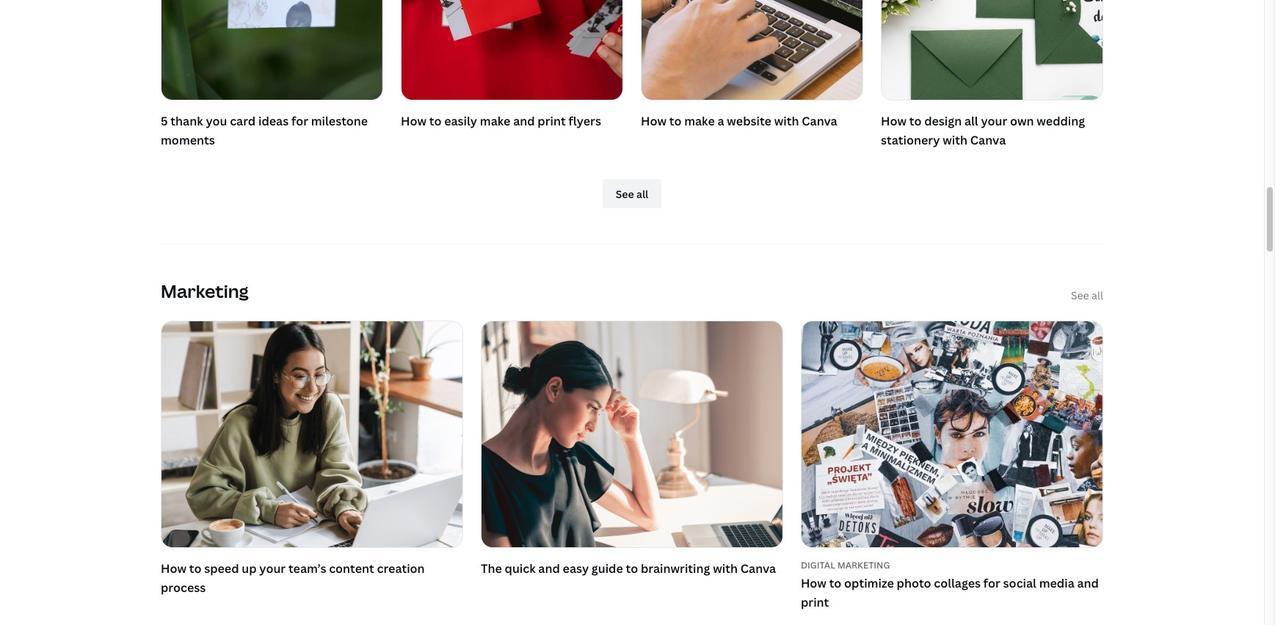 Task type: locate. For each thing, give the bounding box(es) containing it.
0 horizontal spatial your
[[259, 561, 286, 577]]

moments
[[161, 132, 215, 148]]

1 make from the left
[[480, 113, 510, 129]]

2 horizontal spatial canva
[[970, 132, 1006, 148]]

how left the a
[[641, 113, 667, 129]]

1 vertical spatial print
[[801, 594, 829, 610]]

how down digital
[[801, 576, 826, 592]]

ideas
[[258, 113, 289, 129]]

2 horizontal spatial with
[[943, 132, 968, 148]]

your left own
[[981, 113, 1007, 129]]

make
[[480, 113, 510, 129], [684, 113, 715, 129]]

how left easily
[[401, 113, 426, 129]]

your inside how to speed up your team's content creation process
[[259, 561, 286, 577]]

your inside how to design all your own wedding stationery with canva
[[981, 113, 1007, 129]]

marketing
[[837, 560, 890, 572]]

for inside the 'digital marketing how to optimize photo collages for social media and print'
[[983, 576, 1000, 592]]

print down digital
[[801, 594, 829, 610]]

own
[[1010, 113, 1034, 129]]

5 thank you card ideas for milestone moments link
[[161, 0, 383, 153]]

how
[[401, 113, 426, 129], [641, 113, 667, 129], [881, 113, 907, 129], [161, 561, 186, 577], [801, 576, 826, 592]]

0 horizontal spatial with
[[713, 561, 738, 577]]

all
[[965, 113, 978, 129], [1092, 288, 1103, 302]]

1 vertical spatial your
[[259, 561, 286, 577]]

0 vertical spatial canva
[[802, 113, 837, 129]]

how to make a website with canva
[[641, 113, 837, 129]]

to inside the quick and easy guide to brainwriting with canva "link"
[[626, 561, 638, 577]]

collages
[[934, 576, 981, 592]]

0 vertical spatial print
[[538, 113, 566, 129]]

make left the a
[[684, 113, 715, 129]]

1 horizontal spatial all
[[1092, 288, 1103, 302]]

your right up
[[259, 561, 286, 577]]

0 horizontal spatial make
[[480, 113, 510, 129]]

speed
[[204, 561, 239, 577]]

canva
[[802, 113, 837, 129], [970, 132, 1006, 148], [740, 561, 776, 577]]

0 horizontal spatial for
[[291, 113, 308, 129]]

1 horizontal spatial with
[[774, 113, 799, 129]]

guide
[[592, 561, 623, 577]]

to inside how to speed up your team's content creation process
[[189, 561, 201, 577]]

see all
[[1071, 288, 1103, 302]]

all right design
[[965, 113, 978, 129]]

digital
[[801, 560, 835, 572]]

to up process
[[189, 561, 201, 577]]

print left "flyers"
[[538, 113, 566, 129]]

your
[[981, 113, 1007, 129], [259, 561, 286, 577]]

1 horizontal spatial print
[[801, 594, 829, 610]]

with right website
[[774, 113, 799, 129]]

to left easily
[[429, 113, 441, 129]]

1 horizontal spatial canva
[[802, 113, 837, 129]]

to inside how to design all your own wedding stationery with canva
[[909, 113, 922, 129]]

2 horizontal spatial and
[[1077, 576, 1099, 592]]

to down digital
[[829, 576, 841, 592]]

1 vertical spatial with
[[943, 132, 968, 148]]

website
[[727, 113, 771, 129]]

and inside the 'digital marketing how to optimize photo collages for social media and print'
[[1077, 576, 1099, 592]]

2 vertical spatial canva
[[740, 561, 776, 577]]

1 vertical spatial all
[[1092, 288, 1103, 302]]

how to speed up your team's content creation process link
[[161, 320, 463, 601]]

1 horizontal spatial your
[[981, 113, 1007, 129]]

print inside the 'digital marketing how to optimize photo collages for social media and print'
[[801, 594, 829, 610]]

to for easily
[[429, 113, 441, 129]]

and left "flyers"
[[513, 113, 535, 129]]

pexels thới nam cao 10806198 image
[[161, 0, 382, 100]]

for left social
[[983, 576, 1000, 592]]

you
[[206, 113, 227, 129]]

print
[[538, 113, 566, 129], [801, 594, 829, 610]]

0 horizontal spatial all
[[965, 113, 978, 129]]

with right brainwriting
[[713, 561, 738, 577]]

how up stationery
[[881, 113, 907, 129]]

1 horizontal spatial for
[[983, 576, 1000, 592]]

make right easily
[[480, 113, 510, 129]]

0 vertical spatial all
[[965, 113, 978, 129]]

to left the a
[[669, 113, 682, 129]]

0 vertical spatial with
[[774, 113, 799, 129]]

how up process
[[161, 561, 186, 577]]

1 vertical spatial for
[[983, 576, 1000, 592]]

see
[[1071, 288, 1089, 302]]

with down design
[[943, 132, 968, 148]]

card
[[230, 113, 256, 129]]

your for own
[[981, 113, 1007, 129]]

0 vertical spatial your
[[981, 113, 1007, 129]]

0 horizontal spatial canva
[[740, 561, 776, 577]]

1 horizontal spatial make
[[684, 113, 715, 129]]

how for how to design all your own wedding stationery with canva
[[881, 113, 907, 129]]

for right ideas
[[291, 113, 308, 129]]

2 vertical spatial with
[[713, 561, 738, 577]]

and right media
[[1077, 576, 1099, 592]]

and left easy
[[538, 561, 560, 577]]

1 horizontal spatial and
[[538, 561, 560, 577]]

image1 image
[[161, 321, 462, 548]]

and
[[513, 113, 535, 129], [538, 561, 560, 577], [1077, 576, 1099, 592]]

how inside how to design all your own wedding stationery with canva
[[881, 113, 907, 129]]

to
[[429, 113, 441, 129], [669, 113, 682, 129], [909, 113, 922, 129], [189, 561, 201, 577], [626, 561, 638, 577], [829, 576, 841, 592]]

0 horizontal spatial print
[[538, 113, 566, 129]]

for
[[291, 113, 308, 129], [983, 576, 1000, 592]]

to inside how to easily make and print flyers link
[[429, 113, 441, 129]]

to inside the how to make a website with canva link
[[669, 113, 682, 129]]

with
[[774, 113, 799, 129], [943, 132, 968, 148], [713, 561, 738, 577]]

to up stationery
[[909, 113, 922, 129]]

the quick and easy guide to brainwriting with canva link
[[481, 320, 783, 582]]

design
[[924, 113, 962, 129]]

to right guide
[[626, 561, 638, 577]]

a
[[718, 113, 724, 129]]

1 vertical spatial canva
[[970, 132, 1006, 148]]

all right see
[[1092, 288, 1103, 302]]

wedding
[[1037, 113, 1085, 129]]

for inside 5 thank you card ideas for milestone moments
[[291, 113, 308, 129]]

how inside how to speed up your team's content creation process
[[161, 561, 186, 577]]

with inside how to design all your own wedding stationery with canva
[[943, 132, 968, 148]]

0 vertical spatial for
[[291, 113, 308, 129]]



Task type: describe. For each thing, give the bounding box(es) containing it.
to for make
[[669, 113, 682, 129]]

with inside "link"
[[713, 561, 738, 577]]

digital marketing how to optimize photo collages for social media and print
[[801, 560, 1099, 610]]

marketing
[[161, 279, 249, 303]]

to for design
[[909, 113, 922, 129]]

stationery
[[881, 132, 940, 148]]

5 thank you card ideas for milestone moments
[[161, 113, 368, 148]]

print inside how to easily make and print flyers link
[[538, 113, 566, 129]]

see all link
[[1071, 287, 1103, 303]]

how for how to make a website with canva
[[641, 113, 667, 129]]

how to make a website with canva link
[[641, 0, 863, 134]]

how to easily make and print flyers
[[401, 113, 601, 129]]

up
[[242, 561, 257, 577]]

all inside how to design all your own wedding stationery with canva
[[965, 113, 978, 129]]

digital marketing link
[[801, 560, 1103, 572]]

2 make from the left
[[684, 113, 715, 129]]

easily
[[444, 113, 477, 129]]

how for how to easily make and print flyers
[[401, 113, 426, 129]]

team's
[[288, 561, 326, 577]]

how inside the 'digital marketing how to optimize photo collages for social media and print'
[[801, 576, 826, 592]]

the quick and easy guide to brainwriting with canva
[[481, 561, 776, 577]]

creation
[[377, 561, 425, 577]]

how to optimize photo collages for social media and print link
[[801, 575, 1103, 612]]

canva inside how to design all your own wedding stationery with canva
[[970, 132, 1006, 148]]

quick
[[505, 561, 536, 577]]

optimize
[[844, 576, 894, 592]]

all inside see all link
[[1092, 288, 1103, 302]]

how to design all your own wedding stationery with canva
[[881, 113, 1085, 148]]

process
[[161, 580, 206, 596]]

flyers
[[569, 113, 601, 129]]

social
[[1003, 576, 1036, 592]]

and inside "link"
[[538, 561, 560, 577]]

how to easily make and print flyers link
[[401, 0, 623, 134]]

photo
[[897, 576, 931, 592]]

content
[[329, 561, 374, 577]]

canva inside "link"
[[740, 561, 776, 577]]

how for how to speed up your team's content creation process
[[161, 561, 186, 577]]

how to speed up your team's content creation process
[[161, 561, 425, 596]]

thank
[[171, 113, 203, 129]]

your for team's
[[259, 561, 286, 577]]

5
[[161, 113, 168, 129]]

easy
[[563, 561, 589, 577]]

how to design all your own wedding stationery with canva link
[[881, 0, 1103, 153]]

to for speed
[[189, 561, 201, 577]]

0 horizontal spatial and
[[513, 113, 535, 129]]

the
[[481, 561, 502, 577]]

to inside the 'digital marketing how to optimize photo collages for social media and print'
[[829, 576, 841, 592]]

brainwriting
[[641, 561, 710, 577]]

media
[[1039, 576, 1074, 592]]

milestone
[[311, 113, 368, 129]]



Task type: vqa. For each thing, say whether or not it's contained in the screenshot.
YOUR
yes



